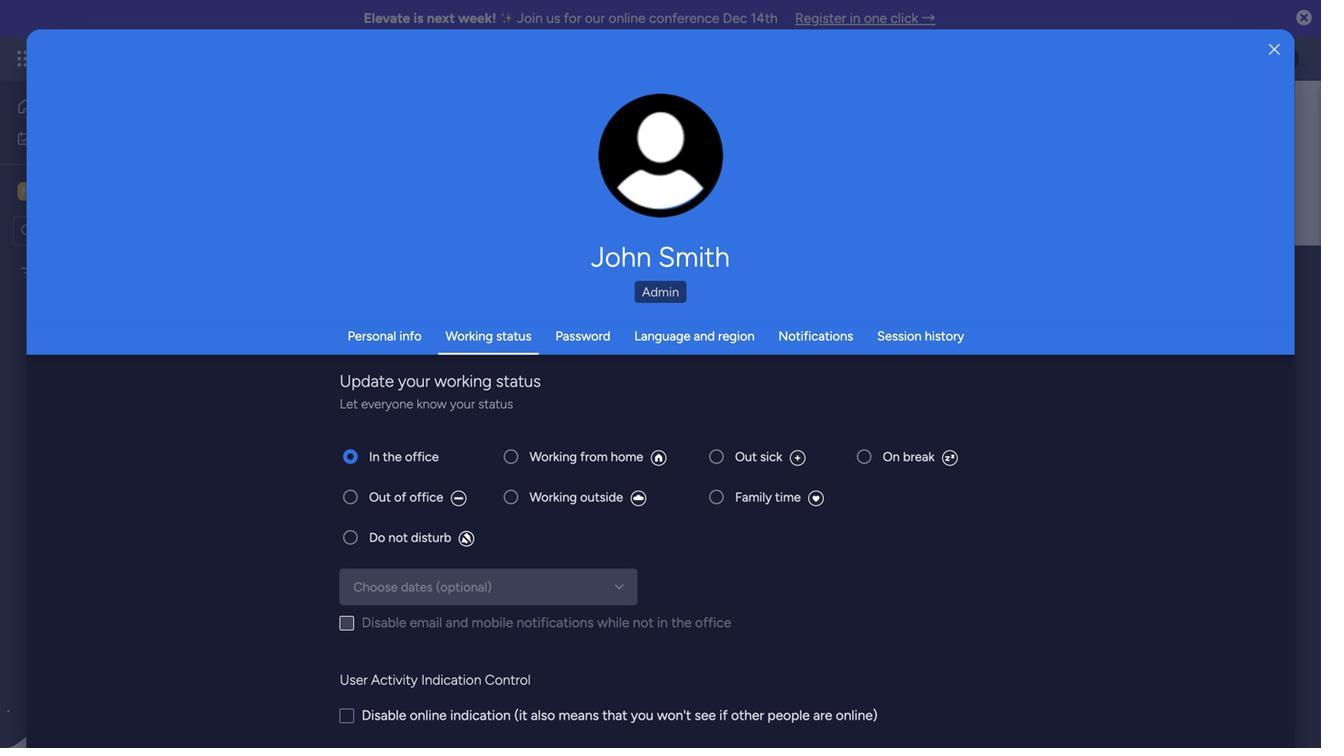 Task type: vqa. For each thing, say whether or not it's contained in the screenshot.
rightmost in
yes



Task type: describe. For each thing, give the bounding box(es) containing it.
members / 1
[[335, 406, 423, 424]]

mobile
[[472, 614, 513, 631]]

john smith image
[[1270, 44, 1300, 73]]

us
[[547, 10, 561, 27]]

main workspace
[[458, 252, 694, 293]]

user
[[340, 672, 368, 688]]

working for working status
[[446, 328, 493, 344]]

0 vertical spatial john
[[591, 240, 652, 274]]

/
[[404, 406, 410, 424]]

register in one click →
[[796, 10, 936, 27]]

permissions
[[547, 362, 625, 380]]

update
[[340, 371, 394, 391]]

register in one click → link
[[796, 10, 936, 27]]

0 vertical spatial john smith
[[591, 240, 730, 274]]

outside
[[580, 489, 623, 505]]

preview image for family time
[[808, 491, 824, 506]]

notifications link
[[779, 328, 854, 344]]

recent boards
[[346, 362, 442, 380]]

my work image
[[17, 130, 33, 146]]

m
[[21, 184, 32, 199]]

office for in the office
[[405, 449, 439, 464]]

1 vertical spatial john
[[379, 458, 410, 475]]

working status link
[[446, 328, 532, 344]]

change profile picture button
[[599, 94, 724, 218]]

update your working status let everyone know your status
[[340, 371, 541, 412]]

1 horizontal spatial online
[[609, 10, 646, 27]]

notifications
[[779, 328, 854, 344]]

disable for disable email and mobile notifications while not in the office
[[362, 614, 406, 631]]

workspace image
[[17, 181, 36, 201]]

is
[[414, 10, 424, 27]]

preview image for working outside
[[631, 491, 646, 506]]

0 horizontal spatial online
[[410, 707, 447, 724]]

let
[[340, 396, 358, 412]]

history
[[925, 328, 965, 344]]

you
[[631, 707, 654, 724]]

0 vertical spatial status
[[496, 328, 532, 344]]

from
[[580, 449, 608, 464]]

elevate is next week! ✨ join us for our online conference dec 14th
[[364, 10, 778, 27]]

0 vertical spatial smith
[[659, 240, 730, 274]]

john smith button
[[408, 240, 913, 274]]

1 horizontal spatial not
[[633, 614, 654, 631]]

✨
[[500, 10, 514, 27]]

session history
[[878, 328, 965, 344]]

indication
[[421, 672, 481, 688]]

1
[[417, 406, 423, 424]]

office for out of office
[[409, 489, 443, 505]]

one
[[864, 10, 888, 27]]

control
[[485, 672, 531, 688]]

profile
[[667, 165, 700, 180]]

on break
[[883, 449, 935, 464]]

home image
[[17, 97, 35, 116]]

0 vertical spatial and
[[694, 328, 715, 344]]

preview image for out of office
[[451, 491, 466, 506]]

elevate
[[364, 10, 410, 27]]

family
[[735, 489, 772, 505]]

choose
[[353, 579, 398, 595]]

register
[[796, 10, 847, 27]]

session
[[878, 328, 922, 344]]

personal info link
[[348, 328, 422, 344]]

choose dates (optional)
[[353, 579, 492, 595]]

preview image for on break
[[942, 450, 958, 466]]

→
[[922, 10, 936, 27]]

preview image for working from home
[[651, 450, 666, 466]]

indication
[[450, 707, 511, 724]]

main
[[458, 252, 529, 293]]

password link
[[556, 328, 611, 344]]

next
[[427, 10, 455, 27]]

on
[[883, 449, 900, 464]]

0 horizontal spatial and
[[446, 614, 468, 631]]

do
[[369, 530, 385, 545]]

personal
[[348, 328, 396, 344]]

1 horizontal spatial in
[[850, 10, 861, 27]]

0 horizontal spatial your
[[398, 371, 430, 391]]

working
[[434, 371, 492, 391]]

in
[[369, 449, 380, 464]]

language and region
[[635, 328, 755, 344]]

out sick
[[735, 449, 782, 464]]

0 horizontal spatial the
[[383, 449, 402, 464]]

if
[[720, 707, 728, 724]]

admin
[[642, 284, 679, 300]]

working from home
[[530, 449, 643, 464]]

region
[[718, 328, 755, 344]]

john smith link
[[379, 458, 450, 475]]

1 vertical spatial smith
[[413, 458, 450, 475]]

out for out of office
[[369, 489, 391, 505]]

boards
[[397, 362, 442, 380]]



Task type: locate. For each thing, give the bounding box(es) containing it.
0 horizontal spatial john smith
[[379, 458, 450, 475]]

preview image for out sick
[[790, 450, 805, 466]]

not
[[388, 530, 408, 545], [633, 614, 654, 631]]

online down user activity indication control
[[410, 707, 447, 724]]

preview image
[[942, 450, 958, 466], [631, 491, 646, 506], [808, 491, 824, 506]]

select product image
[[17, 50, 35, 68]]

members for members
[[464, 362, 525, 380]]

members down working status link
[[464, 362, 525, 380]]

out for out sick
[[735, 449, 757, 464]]

14th
[[751, 10, 778, 27]]

are
[[813, 707, 833, 724]]

1 vertical spatial in
[[657, 614, 668, 631]]

2 vertical spatial status
[[478, 396, 513, 412]]

0 vertical spatial out
[[735, 449, 757, 464]]

1 horizontal spatial preview image
[[808, 491, 824, 506]]

0 vertical spatial members
[[464, 362, 525, 380]]

1 horizontal spatial john smith
[[591, 240, 730, 274]]

preview image right 'time'
[[808, 491, 824, 506]]

password
[[556, 328, 611, 344]]

1 horizontal spatial and
[[694, 328, 715, 344]]

1 vertical spatial working
[[530, 449, 577, 464]]

in right 'while'
[[657, 614, 668, 631]]

means
[[559, 707, 599, 724]]

1 vertical spatial and
[[446, 614, 468, 631]]

that
[[602, 707, 628, 724]]

0 vertical spatial working
[[446, 328, 493, 344]]

0 horizontal spatial in
[[657, 614, 668, 631]]

working up working
[[446, 328, 493, 344]]

close image
[[1269, 43, 1281, 56]]

and left region
[[694, 328, 715, 344]]

preview image for do not disturb
[[459, 531, 474, 547]]

1 horizontal spatial your
[[450, 396, 475, 412]]

working for working outside
[[530, 489, 577, 505]]

other
[[731, 707, 764, 724]]

0 vertical spatial not
[[388, 530, 408, 545]]

picture
[[643, 181, 680, 195]]

join
[[517, 10, 543, 27]]

out left the sick
[[735, 449, 757, 464]]

the right 'while'
[[671, 614, 692, 631]]

know
[[417, 396, 447, 412]]

lottie animation image
[[0, 563, 234, 748]]

also
[[531, 707, 555, 724]]

in left 'one'
[[850, 10, 861, 27]]

notifications
[[517, 614, 594, 631]]

members down update in the left of the page
[[335, 406, 397, 424]]

time
[[775, 489, 801, 505]]

out of office
[[369, 489, 443, 505]]

for
[[564, 10, 582, 27]]

of
[[394, 489, 406, 505]]

1 horizontal spatial smith
[[659, 240, 730, 274]]

sick
[[760, 449, 782, 464]]

language and region link
[[635, 328, 755, 344]]

2 vertical spatial working
[[530, 489, 577, 505]]

john smith
[[591, 240, 730, 274], [379, 458, 450, 475]]

lottie animation element
[[0, 563, 234, 748]]

out
[[735, 449, 757, 464], [369, 489, 391, 505]]

1 vertical spatial the
[[671, 614, 692, 631]]

the
[[383, 449, 402, 464], [671, 614, 692, 631]]

activity
[[371, 672, 418, 688]]

john up of
[[379, 458, 410, 475]]

1 disable from the top
[[362, 614, 406, 631]]

session history link
[[878, 328, 965, 344]]

working outside
[[530, 489, 623, 505]]

1 horizontal spatial members
[[464, 362, 525, 380]]

the right in
[[383, 449, 402, 464]]

1 vertical spatial out
[[369, 489, 391, 505]]

personal info
[[348, 328, 422, 344]]

click
[[891, 10, 919, 27]]

your
[[398, 371, 430, 391], [450, 396, 475, 412]]

0 vertical spatial office
[[405, 449, 439, 464]]

(it
[[514, 707, 527, 724]]

0 vertical spatial your
[[398, 371, 430, 391]]

your up know
[[398, 371, 430, 391]]

working
[[446, 328, 493, 344], [530, 449, 577, 464], [530, 489, 577, 505]]

online)
[[836, 707, 878, 724]]

disable email and mobile notifications while not in the office
[[362, 614, 732, 631]]

preview image right break
[[942, 450, 958, 466]]

disturb
[[411, 530, 451, 545]]

0 horizontal spatial not
[[388, 530, 408, 545]]

family time
[[735, 489, 801, 505]]

not right 'while'
[[633, 614, 654, 631]]

language
[[635, 328, 691, 344]]

1 vertical spatial your
[[450, 396, 475, 412]]

dates
[[401, 579, 433, 595]]

smith up "out of office" on the left of the page
[[413, 458, 450, 475]]

members for members / 1
[[335, 406, 397, 424]]

1 vertical spatial online
[[410, 707, 447, 724]]

change profile picture
[[622, 165, 700, 195]]

0 vertical spatial in
[[850, 10, 861, 27]]

smith up the admin at top
[[659, 240, 730, 274]]

1 vertical spatial office
[[409, 489, 443, 505]]

preview image right disturb
[[459, 531, 474, 547]]

list box
[[0, 253, 234, 536]]

0 horizontal spatial out
[[369, 489, 391, 505]]

working left the from
[[530, 449, 577, 464]]

your down working
[[450, 396, 475, 412]]

(optional)
[[436, 579, 492, 595]]

0 vertical spatial disable
[[362, 614, 406, 631]]

2 disable from the top
[[362, 707, 406, 724]]

do not disturb
[[369, 530, 451, 545]]

workspace
[[536, 252, 694, 293]]

0 horizontal spatial smith
[[413, 458, 450, 475]]

in the office
[[369, 449, 439, 464]]

1 horizontal spatial out
[[735, 449, 757, 464]]

break
[[903, 449, 935, 464]]

1 horizontal spatial the
[[671, 614, 692, 631]]

and right "email"
[[446, 614, 468, 631]]

working status
[[446, 328, 532, 344]]

user activity indication control
[[340, 672, 531, 688]]

0 horizontal spatial john
[[379, 458, 410, 475]]

Main workspace field
[[453, 252, 1247, 293]]

home
[[611, 449, 643, 464]]

dec
[[723, 10, 748, 27]]

disable down activity
[[362, 707, 406, 724]]

not right do
[[388, 530, 408, 545]]

1 vertical spatial john smith
[[379, 458, 450, 475]]

2 horizontal spatial preview image
[[942, 450, 958, 466]]

status down main at the left of the page
[[496, 328, 532, 344]]

john smith up "out of office" on the left of the page
[[379, 458, 450, 475]]

0 vertical spatial the
[[383, 449, 402, 464]]

online right our
[[609, 10, 646, 27]]

1 vertical spatial not
[[633, 614, 654, 631]]

see
[[695, 707, 716, 724]]

0 vertical spatial online
[[609, 10, 646, 27]]

1 horizontal spatial john
[[591, 240, 652, 274]]

out left of
[[369, 489, 391, 505]]

status
[[496, 328, 532, 344], [496, 371, 541, 391], [478, 396, 513, 412]]

while
[[597, 614, 630, 631]]

people
[[768, 707, 810, 724]]

1 vertical spatial members
[[335, 406, 397, 424]]

1 vertical spatial status
[[496, 371, 541, 391]]

disable for disable online indication (it also means that you won't see if other people are online)
[[362, 707, 406, 724]]

john smith up the admin at top
[[591, 240, 730, 274]]

preview image
[[651, 450, 666, 466], [790, 450, 805, 466], [451, 491, 466, 506], [459, 531, 474, 547]]

preview image right outside
[[631, 491, 646, 506]]

disable online indication (it also means that you won't see if other people are online)
[[362, 707, 878, 724]]

preview image right home
[[651, 450, 666, 466]]

preview image right the sick
[[790, 450, 805, 466]]

option
[[0, 256, 234, 260]]

won't
[[657, 707, 691, 724]]

recent
[[346, 362, 393, 380]]

0 horizontal spatial preview image
[[631, 491, 646, 506]]

status down working
[[478, 396, 513, 412]]

working left outside
[[530, 489, 577, 505]]

change
[[622, 165, 664, 180]]

john up the admin at top
[[591, 240, 652, 274]]

everyone
[[361, 396, 413, 412]]

info
[[400, 328, 422, 344]]

working for working from home
[[530, 449, 577, 464]]

smith
[[659, 240, 730, 274], [413, 458, 450, 475]]

1 vertical spatial disable
[[362, 707, 406, 724]]

2 vertical spatial office
[[695, 614, 732, 631]]

email
[[410, 614, 442, 631]]

0 horizontal spatial members
[[335, 406, 397, 424]]

disable down choose
[[362, 614, 406, 631]]

john
[[591, 240, 652, 274], [379, 458, 410, 475]]

and
[[694, 328, 715, 344], [446, 614, 468, 631]]

conference
[[649, 10, 720, 27]]

preview image up disturb
[[451, 491, 466, 506]]

status down working status
[[496, 371, 541, 391]]

week!
[[458, 10, 497, 27]]

our
[[585, 10, 605, 27]]

m button
[[13, 176, 183, 207]]

disable
[[362, 614, 406, 631], [362, 707, 406, 724]]



